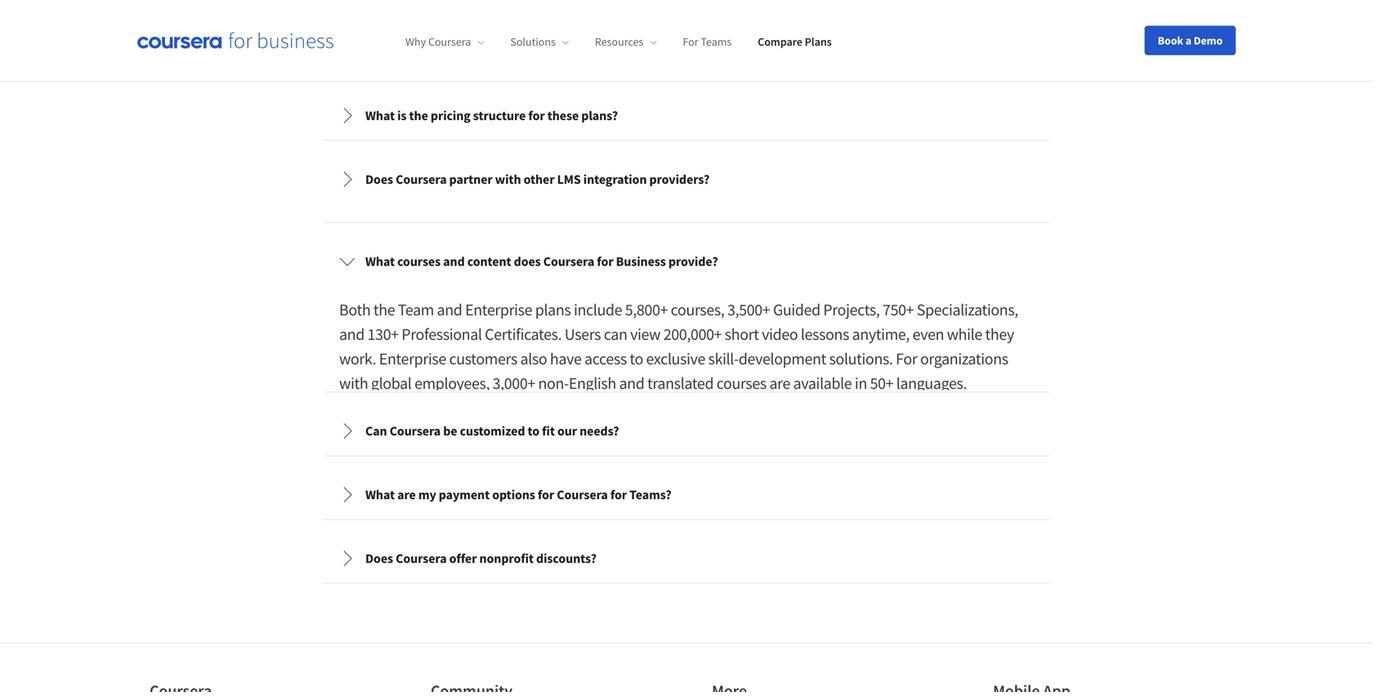 Task type: describe. For each thing, give the bounding box(es) containing it.
compare
[[758, 35, 803, 49]]

50+
[[870, 360, 894, 380]]

payment
[[439, 487, 490, 503]]

coursera for does coursera partner with other lms integration providers?
[[396, 171, 447, 188]]

what are my payment options for coursera for teams? button
[[326, 472, 1047, 518]]

these
[[548, 108, 579, 124]]

plans
[[805, 35, 832, 49]]

3,000+
[[493, 360, 536, 380]]

anytime,
[[853, 310, 910, 331]]

what for what are my payment options for coursera for teams?
[[366, 487, 395, 503]]

1 vertical spatial enterprise
[[379, 335, 446, 355]]

organizations
[[921, 335, 1009, 355]]

lms
[[557, 171, 581, 188]]

view
[[631, 310, 661, 331]]

video
[[762, 310, 798, 331]]

content
[[468, 240, 512, 256]]

development
[[739, 335, 827, 355]]

be
[[443, 423, 458, 440]]

are inside both the team and enterprise plans include 5,800+ courses, 3,500+ guided projects, 750+ specializations, and 130+ professional certificates. users can view 200,000+ short video lessons anytime, even while they work. enterprise customers also have access to exclusive skill-development solutions. for organizations with global employees, 3,000+ non-english and translated courses are available in 50+ languages.
[[770, 360, 791, 380]]

both the team and enterprise plans include 5,800+ courses, 3,500+ guided projects, 750+ specializations, and 130+ professional certificates. users can view 200,000+ short video lessons anytime, even while they work. enterprise customers also have access to exclusive skill-development solutions. for organizations with global employees, 3,000+ non-english and translated courses are available in 50+ languages.
[[339, 286, 1019, 380]]

solutions link
[[511, 35, 569, 49]]

are inside dropdown button
[[397, 487, 416, 503]]

other
[[524, 171, 555, 188]]

languages.
[[897, 360, 967, 380]]

also
[[520, 335, 547, 355]]

guided
[[773, 286, 821, 306]]

3,500+
[[728, 286, 770, 306]]

can coursera be customized to fit our needs? button
[[326, 408, 1047, 454]]

nonprofit
[[480, 551, 534, 567]]

the inside dropdown button
[[409, 108, 428, 124]]

structure
[[473, 108, 526, 124]]

teams?
[[630, 487, 672, 503]]

english
[[569, 360, 616, 380]]

in
[[855, 360, 867, 380]]

what is the pricing structure for these plans? button
[[326, 93, 1047, 139]]

for inside both the team and enterprise plans include 5,800+ courses, 3,500+ guided projects, 750+ specializations, and 130+ professional certificates. users can view 200,000+ short video lessons anytime, even while they work. enterprise customers also have access to exclusive skill-development solutions. for organizations with global employees, 3,000+ non-english and translated courses are available in 50+ languages.
[[896, 335, 918, 355]]

translated
[[648, 360, 714, 380]]

available
[[794, 360, 852, 380]]

what for what is the pricing structure for these plans?
[[366, 108, 395, 124]]

demo
[[1194, 33, 1223, 48]]

have
[[550, 335, 582, 355]]

discounts?
[[536, 551, 597, 567]]

0 horizontal spatial for
[[683, 35, 699, 49]]

options
[[492, 487, 535, 503]]

certificates.
[[485, 310, 562, 331]]

skill-
[[709, 335, 739, 355]]

with inside both the team and enterprise plans include 5,800+ courses, 3,500+ guided projects, 750+ specializations, and 130+ professional certificates. users can view 200,000+ short video lessons anytime, even while they work. enterprise customers also have access to exclusive skill-development solutions. for organizations with global employees, 3,000+ non-english and translated courses are available in 50+ languages.
[[339, 360, 368, 380]]

why
[[406, 35, 426, 49]]

customized
[[460, 423, 525, 440]]

can
[[366, 423, 387, 440]]

what courses and content does coursera for business provide? button
[[326, 225, 1047, 271]]

coursera down our at bottom left
[[557, 487, 608, 503]]

solutions.
[[830, 335, 893, 355]]

for teams
[[683, 35, 732, 49]]

coursera inside 'dropdown button'
[[544, 240, 595, 256]]

plans?
[[582, 108, 618, 124]]

book a demo button
[[1145, 26, 1236, 55]]

5,800+
[[625, 286, 668, 306]]

specializations,
[[917, 286, 1019, 306]]

even
[[913, 310, 944, 331]]

fit
[[542, 423, 555, 440]]

resources link
[[595, 35, 657, 49]]

can
[[604, 310, 628, 331]]

with inside dropdown button
[[495, 171, 521, 188]]

0 vertical spatial enterprise
[[465, 286, 532, 306]]

users
[[565, 310, 601, 331]]

projects,
[[824, 286, 880, 306]]

what for what courses and content does coursera for business provide?
[[366, 240, 395, 256]]

needs?
[[580, 423, 619, 440]]

why coursera link
[[406, 35, 484, 49]]

and up professional
[[437, 286, 462, 306]]



Task type: locate. For each thing, give the bounding box(es) containing it.
enterprise up global
[[379, 335, 446, 355]]

non-
[[538, 360, 569, 380]]

they
[[986, 310, 1015, 331]]

does
[[366, 171, 393, 188], [366, 551, 393, 567]]

does coursera partner with other lms integration providers?
[[366, 171, 710, 188]]

offer
[[449, 551, 477, 567]]

2 what from the top
[[366, 240, 395, 256]]

coursera left the offer
[[396, 551, 447, 567]]

the up 130+
[[374, 286, 395, 306]]

both
[[339, 286, 371, 306]]

work.
[[339, 335, 376, 355]]

does inside dropdown button
[[366, 171, 393, 188]]

customers
[[449, 335, 518, 355]]

integration
[[584, 171, 647, 188]]

with left the other
[[495, 171, 521, 188]]

what left is
[[366, 108, 395, 124]]

what inside what is the pricing structure for these plans? dropdown button
[[366, 108, 395, 124]]

does for does coursera partner with other lms integration providers?
[[366, 171, 393, 188]]

coursera left be
[[390, 423, 441, 440]]

for left business
[[597, 240, 614, 256]]

750+
[[883, 286, 914, 306]]

for left teams
[[683, 35, 699, 49]]

courses inside both the team and enterprise plans include 5,800+ courses, 3,500+ guided projects, 750+ specializations, and 130+ professional certificates. users can view 200,000+ short video lessons anytime, even while they work. enterprise customers also have access to exclusive skill-development solutions. for organizations with global employees, 3,000+ non-english and translated courses are available in 50+ languages.
[[717, 360, 767, 380]]

1 vertical spatial to
[[528, 423, 540, 440]]

to down view
[[630, 335, 643, 355]]

0 horizontal spatial enterprise
[[379, 335, 446, 355]]

for
[[683, 35, 699, 49], [896, 335, 918, 355]]

coursera right does
[[544, 240, 595, 256]]

book
[[1158, 33, 1184, 48]]

courses inside 'dropdown button'
[[397, 240, 441, 256]]

coursera for does coursera offer nonprofit discounts?
[[396, 551, 447, 567]]

does coursera partner with other lms integration providers? button
[[326, 157, 1047, 202]]

1 horizontal spatial to
[[630, 335, 643, 355]]

1 horizontal spatial are
[[770, 360, 791, 380]]

for right options at bottom left
[[538, 487, 555, 503]]

our
[[558, 423, 577, 440]]

does coursera offer nonprofit discounts? button
[[326, 536, 1047, 582]]

0 vertical spatial for
[[683, 35, 699, 49]]

with down work.
[[339, 360, 368, 380]]

include
[[574, 286, 622, 306]]

with
[[495, 171, 521, 188], [339, 360, 368, 380]]

and down both at top left
[[339, 310, 365, 331]]

does inside does coursera offer nonprofit discounts? dropdown button
[[366, 551, 393, 567]]

courses up team
[[397, 240, 441, 256]]

what inside "what courses and content does coursera for business provide?" 'dropdown button'
[[366, 240, 395, 256]]

resources
[[595, 35, 644, 49]]

what are my payment options for coursera for teams?
[[366, 487, 672, 503]]

0 vertical spatial courses
[[397, 240, 441, 256]]

plans
[[535, 286, 571, 306]]

global
[[371, 360, 412, 380]]

provide?
[[669, 240, 718, 256]]

the inside both the team and enterprise plans include 5,800+ courses, 3,500+ guided projects, 750+ specializations, and 130+ professional certificates. users can view 200,000+ short video lessons anytime, even while they work. enterprise customers also have access to exclusive skill-development solutions. for organizations with global employees, 3,000+ non-english and translated courses are available in 50+ languages.
[[374, 286, 395, 306]]

teams
[[701, 35, 732, 49]]

what
[[366, 108, 395, 124], [366, 240, 395, 256], [366, 487, 395, 503]]

for down even
[[896, 335, 918, 355]]

1 horizontal spatial the
[[409, 108, 428, 124]]

and down access
[[619, 360, 645, 380]]

access
[[585, 335, 627, 355]]

0 vertical spatial what
[[366, 108, 395, 124]]

why coursera
[[406, 35, 471, 49]]

2 does from the top
[[366, 551, 393, 567]]

0 vertical spatial the
[[409, 108, 428, 124]]

0 vertical spatial are
[[770, 360, 791, 380]]

0 horizontal spatial to
[[528, 423, 540, 440]]

to inside both the team and enterprise plans include 5,800+ courses, 3,500+ guided projects, 750+ specializations, and 130+ professional certificates. users can view 200,000+ short video lessons anytime, even while they work. enterprise customers also have access to exclusive skill-development solutions. for organizations with global employees, 3,000+ non-english and translated courses are available in 50+ languages.
[[630, 335, 643, 355]]

for left teams?
[[611, 487, 627, 503]]

compare plans
[[758, 35, 832, 49]]

what up both at top left
[[366, 240, 395, 256]]

lessons
[[801, 310, 850, 331]]

200,000+
[[664, 310, 722, 331]]

1 vertical spatial with
[[339, 360, 368, 380]]

for inside 'dropdown button'
[[597, 240, 614, 256]]

0 horizontal spatial are
[[397, 487, 416, 503]]

are left my
[[397, 487, 416, 503]]

coursera
[[428, 35, 471, 49], [396, 171, 447, 188], [544, 240, 595, 256], [390, 423, 441, 440], [557, 487, 608, 503], [396, 551, 447, 567]]

does for does coursera offer nonprofit discounts?
[[366, 551, 393, 567]]

130+
[[368, 310, 399, 331]]

1 what from the top
[[366, 108, 395, 124]]

what left my
[[366, 487, 395, 503]]

1 horizontal spatial courses
[[717, 360, 767, 380]]

while
[[947, 310, 983, 331]]

coursera right why
[[428, 35, 471, 49]]

exclusive
[[646, 335, 706, 355]]

coursera for business image
[[137, 32, 334, 49]]

does coursera offer nonprofit discounts?
[[366, 551, 597, 567]]

3 what from the top
[[366, 487, 395, 503]]

providers?
[[650, 171, 710, 188]]

1 does from the top
[[366, 171, 393, 188]]

2 vertical spatial what
[[366, 487, 395, 503]]

short
[[725, 310, 759, 331]]

employees,
[[415, 360, 490, 380]]

partner
[[449, 171, 493, 188]]

for left the these
[[529, 108, 545, 124]]

0 horizontal spatial the
[[374, 286, 395, 306]]

pricing
[[431, 108, 471, 124]]

can coursera be customized to fit our needs?
[[366, 423, 619, 440]]

coursera left partner
[[396, 171, 447, 188]]

0 vertical spatial with
[[495, 171, 521, 188]]

team
[[398, 286, 434, 306]]

enterprise
[[465, 286, 532, 306], [379, 335, 446, 355]]

0 vertical spatial to
[[630, 335, 643, 355]]

are down development
[[770, 360, 791, 380]]

to left 'fit'
[[528, 423, 540, 440]]

1 vertical spatial for
[[896, 335, 918, 355]]

0 vertical spatial does
[[366, 171, 393, 188]]

enterprise up "certificates."
[[465, 286, 532, 306]]

a
[[1186, 33, 1192, 48]]

coursera for why coursera
[[428, 35, 471, 49]]

professional
[[402, 310, 482, 331]]

coursera inside dropdown button
[[396, 551, 447, 567]]

1 vertical spatial does
[[366, 551, 393, 567]]

compare plans link
[[758, 35, 832, 49]]

and inside 'dropdown button'
[[443, 240, 465, 256]]

1 horizontal spatial enterprise
[[465, 286, 532, 306]]

1 vertical spatial what
[[366, 240, 395, 256]]

for teams link
[[683, 35, 732, 49]]

to inside "can coursera be customized to fit our needs?" dropdown button
[[528, 423, 540, 440]]

1 horizontal spatial with
[[495, 171, 521, 188]]

the
[[409, 108, 428, 124], [374, 286, 395, 306]]

1 vertical spatial courses
[[717, 360, 767, 380]]

1 vertical spatial the
[[374, 286, 395, 306]]

what inside what are my payment options for coursera for teams? dropdown button
[[366, 487, 395, 503]]

0 horizontal spatial courses
[[397, 240, 441, 256]]

business
[[616, 240, 666, 256]]

1 horizontal spatial for
[[896, 335, 918, 355]]

book a demo
[[1158, 33, 1223, 48]]

what is the pricing structure for these plans?
[[366, 108, 618, 124]]

the right is
[[409, 108, 428, 124]]

what courses and content does coursera for business provide?
[[366, 240, 718, 256]]

courses,
[[671, 286, 725, 306]]

does
[[514, 240, 541, 256]]

coursera for can coursera be customized to fit our needs?
[[390, 423, 441, 440]]

and left content at the top left of the page
[[443, 240, 465, 256]]

is
[[397, 108, 407, 124]]

solutions
[[511, 35, 556, 49]]

for
[[529, 108, 545, 124], [597, 240, 614, 256], [538, 487, 555, 503], [611, 487, 627, 503]]

courses down the "skill-"
[[717, 360, 767, 380]]

0 horizontal spatial with
[[339, 360, 368, 380]]

1 vertical spatial are
[[397, 487, 416, 503]]



Task type: vqa. For each thing, say whether or not it's contained in the screenshot.
Plus to the middle
no



